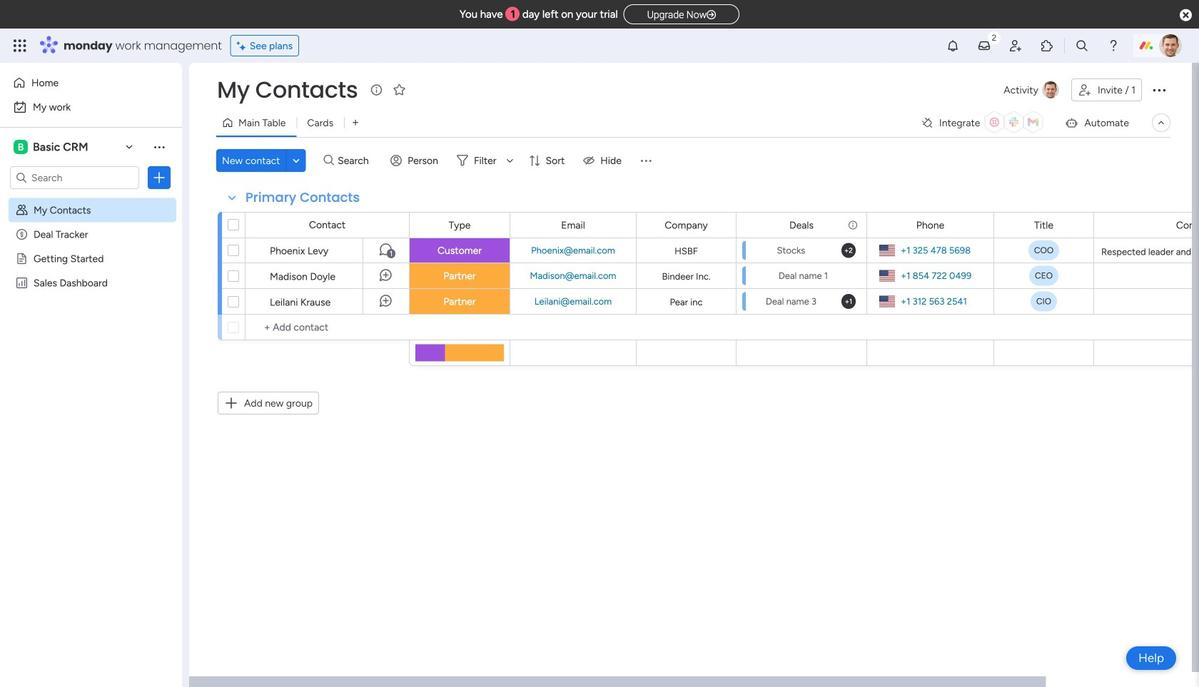 Task type: vqa. For each thing, say whether or not it's contained in the screenshot.
Workspace selection element
yes



Task type: locate. For each thing, give the bounding box(es) containing it.
option
[[9, 71, 174, 94], [9, 96, 174, 119], [0, 197, 182, 200]]

2 vertical spatial option
[[0, 197, 182, 200]]

column information image
[[848, 220, 859, 231]]

1 horizontal spatial options image
[[1151, 81, 1168, 99]]

0 horizontal spatial options image
[[152, 171, 166, 185]]

options image down workspace options image
[[152, 171, 166, 185]]

list box
[[0, 195, 182, 488]]

select product image
[[13, 39, 27, 53]]

+ Add contact text field
[[253, 319, 403, 336]]

workspace options image
[[152, 140, 166, 154]]

Search in workspace field
[[30, 170, 119, 186]]

2 image
[[988, 29, 1001, 45]]

menu image
[[639, 154, 653, 168]]

terry turtle image
[[1160, 34, 1183, 57]]

v2 search image
[[324, 153, 334, 169]]

None field
[[214, 75, 362, 105], [242, 189, 364, 207], [445, 217, 474, 233], [558, 217, 589, 233], [661, 217, 712, 233], [786, 217, 818, 233], [913, 217, 948, 233], [1031, 217, 1058, 233], [1173, 217, 1200, 233], [214, 75, 362, 105], [242, 189, 364, 207], [445, 217, 474, 233], [558, 217, 589, 233], [661, 217, 712, 233], [786, 217, 818, 233], [913, 217, 948, 233], [1031, 217, 1058, 233], [1173, 217, 1200, 233]]

options image
[[1151, 81, 1168, 99], [152, 171, 166, 185]]

show board description image
[[368, 83, 385, 97]]

public board image
[[15, 252, 29, 266]]

arrow down image
[[502, 152, 519, 169]]

options image up collapse board header icon
[[1151, 81, 1168, 99]]

notifications image
[[946, 39, 960, 53]]

search everything image
[[1075, 39, 1090, 53]]



Task type: describe. For each thing, give the bounding box(es) containing it.
board activity image
[[1043, 81, 1060, 99]]

1 vertical spatial option
[[9, 96, 174, 119]]

collapse board header image
[[1156, 117, 1168, 129]]

dapulse rightstroke image
[[707, 10, 716, 20]]

help image
[[1107, 39, 1121, 53]]

see plans image
[[237, 38, 250, 54]]

0 vertical spatial options image
[[1151, 81, 1168, 99]]

angle down image
[[293, 155, 300, 166]]

0 vertical spatial option
[[9, 71, 174, 94]]

public dashboard image
[[15, 276, 29, 290]]

workspace image
[[14, 139, 28, 155]]

add view image
[[353, 118, 359, 128]]

monday marketplace image
[[1040, 39, 1055, 53]]

workspace selection element
[[14, 139, 90, 156]]

1 vertical spatial options image
[[152, 171, 166, 185]]

dapulse close image
[[1180, 8, 1193, 23]]

Search field
[[334, 151, 377, 171]]

add to favorites image
[[392, 82, 407, 97]]

invite members image
[[1009, 39, 1023, 53]]

update feed image
[[978, 39, 992, 53]]



